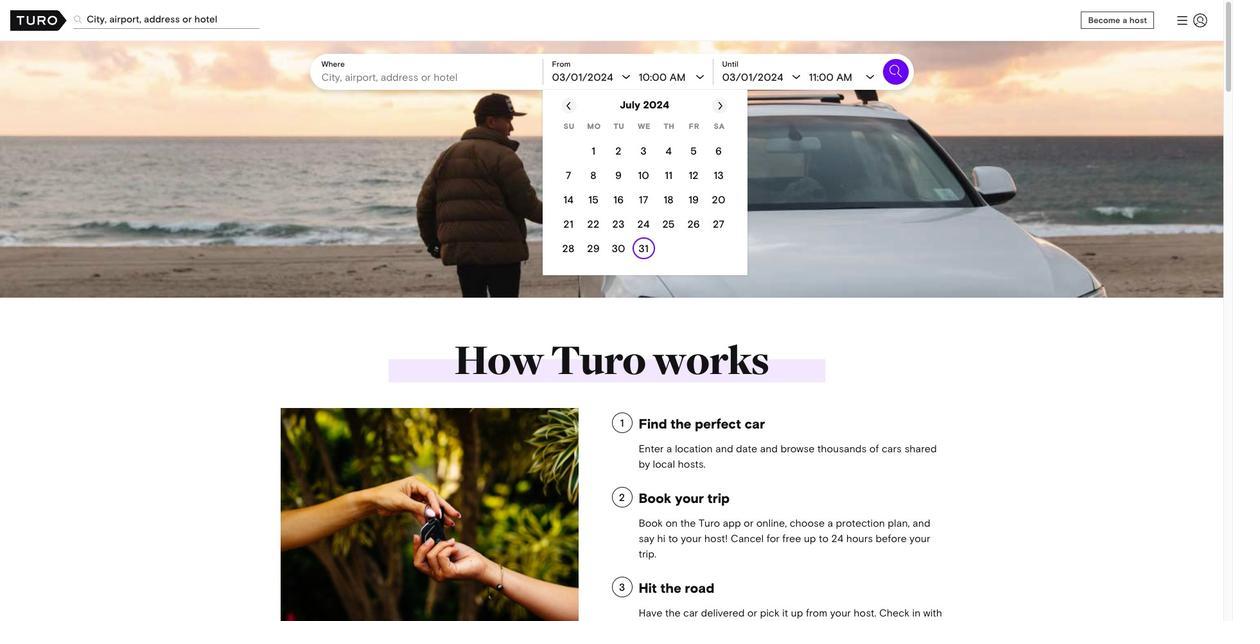 Task type: locate. For each thing, give the bounding box(es) containing it.
2 horizontal spatial and
[[913, 517, 931, 529]]

2 vertical spatial a
[[828, 517, 833, 529]]

to down choose
[[819, 533, 829, 544]]

23
[[613, 218, 625, 230]]

1 vertical spatial 30
[[562, 267, 575, 278]]

1 vertical spatial up
[[791, 607, 803, 619]]

a right choose
[[828, 517, 833, 529]]

1 horizontal spatial up
[[804, 533, 816, 544]]

1 book from the top
[[639, 490, 672, 507]]

and right date
[[760, 443, 778, 454]]

0 horizontal spatial up
[[791, 607, 803, 619]]

03/01/2024 down until on the right top
[[722, 71, 784, 83]]

your inside the have the car delivered or pick it up from your host. check in with
[[830, 607, 851, 619]]

and right the plan,
[[913, 517, 931, 529]]

the up the location
[[671, 416, 692, 432]]

cancel
[[731, 533, 764, 544]]

hit
[[639, 580, 657, 596]]

24 right 23 button
[[638, 218, 650, 230]]

2 to from the left
[[819, 533, 829, 544]]

1 to from the left
[[669, 533, 678, 544]]

1 horizontal spatial 24
[[832, 533, 844, 544]]

up right it
[[791, 607, 803, 619]]

turo
[[551, 331, 646, 387], [699, 517, 720, 529]]

2 book from the top
[[639, 517, 663, 529]]

4 button
[[657, 138, 682, 163]]

road
[[685, 580, 714, 596]]

30 button left 31
[[607, 236, 632, 260]]

24 inside button
[[638, 218, 650, 230]]

hit the road
[[639, 580, 714, 596]]

the for car
[[665, 607, 681, 619]]

browse
[[781, 443, 815, 454]]

a up local
[[667, 443, 672, 454]]

host!
[[705, 533, 728, 544]]

pick
[[760, 607, 780, 619]]

the right have
[[665, 607, 681, 619]]

16 button
[[607, 187, 632, 212]]

and left date
[[716, 443, 733, 454]]

30 down 28 on the left top of the page
[[562, 267, 575, 278]]

0 horizontal spatial 24
[[638, 218, 650, 230]]

None field
[[73, 0, 1074, 39], [322, 69, 536, 85], [73, 0, 1074, 39], [322, 69, 536, 85]]

delivered
[[701, 607, 745, 619]]

up inside book on the turo app or online, choose a protection plan, and say hi to your host! cancel for free up to 24 hours before your trip.
[[804, 533, 816, 544]]

1 horizontal spatial to
[[819, 533, 829, 544]]

4
[[666, 145, 672, 156]]

30 for left 30 button
[[562, 267, 575, 278]]

book up say
[[639, 517, 663, 529]]

7
[[566, 169, 571, 181]]

30
[[612, 243, 625, 254], [562, 267, 575, 278]]

up down choose
[[804, 533, 816, 544]]

03/01/2024 down from
[[552, 71, 613, 83]]

cars
[[882, 443, 902, 454]]

18 button
[[657, 187, 682, 212]]

2 03/01/2024 from the left
[[722, 71, 784, 83]]

trip.
[[639, 548, 657, 560]]

03/01/2024
[[552, 71, 613, 83], [722, 71, 784, 83]]

24 inside book on the turo app or online, choose a protection plan, and say hi to your host! cancel for free up to 24 hours before your trip.
[[832, 533, 844, 544]]

your right the from
[[830, 607, 851, 619]]

0 horizontal spatial to
[[669, 533, 678, 544]]

say
[[639, 533, 655, 544]]

car down road
[[684, 607, 698, 619]]

1 horizontal spatial turo
[[699, 517, 720, 529]]

a left "host" in the top of the page
[[1123, 15, 1128, 25]]

15 button
[[582, 187, 607, 212]]

5 button
[[682, 138, 707, 163]]

or left the pick
[[748, 607, 757, 619]]

1 vertical spatial book
[[639, 517, 663, 529]]

book up on
[[639, 490, 672, 507]]

0 horizontal spatial 30
[[562, 267, 575, 278]]

0 vertical spatial city, airport, address or hotel field
[[73, 10, 260, 29]]

1 vertical spatial city, airport, address or hotel field
[[322, 69, 536, 85]]

calendar application
[[543, 90, 1126, 285]]

1 horizontal spatial car
[[745, 416, 765, 432]]

30 right 29 button
[[612, 243, 625, 254]]

car up date
[[745, 416, 765, 432]]

or inside book on the turo app or online, choose a protection plan, and say hi to your host! cancel for free up to 24 hours before your trip.
[[744, 517, 754, 529]]

0 vertical spatial a
[[1123, 15, 1128, 25]]

1 vertical spatial 24
[[832, 533, 844, 544]]

the right on
[[681, 517, 696, 529]]

to right hi
[[669, 533, 678, 544]]

works
[[653, 331, 769, 387]]

18
[[664, 194, 674, 205]]

0 horizontal spatial a
[[667, 443, 672, 454]]

local
[[653, 458, 675, 470]]

1 vertical spatial or
[[748, 607, 757, 619]]

1
[[592, 145, 596, 156]]

0 vertical spatial up
[[804, 533, 816, 544]]

9
[[615, 169, 622, 181]]

car
[[745, 416, 765, 432], [684, 607, 698, 619]]

up
[[804, 533, 816, 544], [791, 607, 803, 619]]

move backward to switch to the previous month image
[[564, 101, 574, 111]]

03/01/2024 for from
[[552, 71, 613, 83]]

a for enter
[[667, 443, 672, 454]]

24 button
[[632, 212, 657, 236]]

the inside the have the car delivered or pick it up from your host. check in with
[[665, 607, 681, 619]]

1 horizontal spatial 30
[[612, 243, 625, 254]]

a
[[1123, 15, 1128, 25], [667, 443, 672, 454], [828, 517, 833, 529]]

30 button down 28 on the left top of the page
[[557, 260, 582, 285]]

12 button
[[682, 163, 707, 187]]

choose
[[790, 517, 825, 529]]

22 button
[[582, 212, 607, 236]]

1 horizontal spatial city, airport, address or hotel field
[[322, 69, 536, 85]]

1 horizontal spatial 03/01/2024
[[722, 71, 784, 83]]

0 horizontal spatial 30 button
[[557, 260, 582, 285]]

how turo works
[[455, 331, 769, 387]]

0 vertical spatial book
[[639, 490, 672, 507]]

app
[[723, 517, 741, 529]]

from
[[552, 60, 571, 69]]

the right hit
[[661, 580, 681, 596]]

20 button
[[707, 187, 732, 212]]

31 button
[[632, 236, 657, 260]]

1 vertical spatial car
[[684, 607, 698, 619]]

19
[[689, 194, 699, 205]]

0 vertical spatial turo
[[551, 331, 646, 387]]

1 button
[[582, 138, 607, 163]]

2 button
[[607, 138, 632, 163]]

23 button
[[607, 212, 632, 236]]

or up cancel
[[744, 517, 754, 529]]

2 horizontal spatial a
[[1123, 15, 1128, 25]]

11 button
[[657, 163, 682, 187]]

21 button
[[557, 212, 582, 236]]

0 vertical spatial 24
[[638, 218, 650, 230]]

how
[[455, 331, 544, 387]]

0 horizontal spatial city, airport, address or hotel field
[[73, 10, 260, 29]]

host
[[1130, 15, 1147, 25]]

of
[[870, 443, 879, 454]]

0 vertical spatial 30
[[612, 243, 625, 254]]

14 button
[[557, 187, 582, 212]]

become a host
[[1089, 15, 1147, 25]]

24
[[638, 218, 650, 230], [832, 533, 844, 544]]

25 button
[[657, 212, 682, 236]]

book inside book on the turo app or online, choose a protection plan, and say hi to your host! cancel for free up to 24 hours before your trip.
[[639, 517, 663, 529]]

1 03/01/2024 from the left
[[552, 71, 613, 83]]

24 left hours at the bottom of the page
[[832, 533, 844, 544]]

1 horizontal spatial a
[[828, 517, 833, 529]]

26 button
[[682, 212, 707, 236]]

protection
[[836, 517, 885, 529]]

0 horizontal spatial 03/01/2024
[[552, 71, 613, 83]]

where
[[322, 60, 345, 69]]

28 button
[[557, 236, 582, 260]]

City, airport, address or hotel field
[[73, 10, 260, 29], [322, 69, 536, 85]]

1 horizontal spatial 30 button
[[607, 236, 632, 260]]

1 vertical spatial turo
[[699, 517, 720, 529]]

by
[[639, 458, 650, 470]]

0 horizontal spatial car
[[684, 607, 698, 619]]

to
[[669, 533, 678, 544], [819, 533, 829, 544]]

and inside book on the turo app or online, choose a protection plan, and say hi to your host! cancel for free up to 24 hours before your trip.
[[913, 517, 931, 529]]

0 vertical spatial or
[[744, 517, 754, 529]]

1 vertical spatial a
[[667, 443, 672, 454]]

a inside enter a location and date and browse thousands of cars shared by local hosts.
[[667, 443, 672, 454]]

or
[[744, 517, 754, 529], [748, 607, 757, 619]]

0 horizontal spatial and
[[716, 443, 733, 454]]



Task type: vqa. For each thing, say whether or not it's contained in the screenshot.


Task type: describe. For each thing, give the bounding box(es) containing it.
we
[[638, 122, 651, 131]]

trip
[[708, 490, 730, 507]]

03/01/2024 for until
[[722, 71, 784, 83]]

for
[[767, 533, 780, 544]]

17
[[639, 194, 648, 205]]

host.
[[854, 607, 877, 619]]

hours
[[847, 533, 873, 544]]

19 button
[[682, 187, 707, 212]]

on
[[666, 517, 678, 529]]

9 button
[[607, 163, 632, 187]]

su
[[564, 122, 575, 131]]

enter
[[639, 443, 664, 454]]

21
[[564, 218, 573, 230]]

mo
[[587, 122, 601, 131]]

from
[[806, 607, 828, 619]]

6
[[716, 145, 722, 156]]

hosts.
[[678, 458, 706, 470]]

a for become
[[1123, 15, 1128, 25]]

a inside book on the turo app or online, choose a protection plan, and say hi to your host! cancel for free up to 24 hours before your trip.
[[828, 517, 833, 529]]

become
[[1089, 15, 1121, 25]]

29
[[587, 243, 600, 254]]

turo host handing keys to guest image
[[280, 409, 579, 622]]

car inside the have the car delivered or pick it up from your host. check in with
[[684, 607, 698, 619]]

27
[[713, 218, 725, 230]]

5
[[691, 145, 697, 156]]

shared
[[905, 443, 937, 454]]

or inside the have the car delivered or pick it up from your host. check in with
[[748, 607, 757, 619]]

31
[[639, 243, 649, 254]]

have the car delivered or pick it up from your host. check in with
[[639, 607, 942, 622]]

your left trip
[[675, 490, 704, 507]]

13 button
[[707, 163, 732, 187]]

0 horizontal spatial turo
[[551, 331, 646, 387]]

find the perfect car
[[639, 416, 765, 432]]

become a host link
[[1081, 12, 1154, 29]]

with
[[924, 607, 942, 619]]

10 button
[[632, 163, 657, 187]]

the for perfect
[[671, 416, 692, 432]]

1 horizontal spatial and
[[760, 443, 778, 454]]

date
[[736, 443, 757, 454]]

free
[[783, 533, 801, 544]]

turo inside book on the turo app or online, choose a protection plan, and say hi to your host! cancel for free up to 24 hours before your trip.
[[699, 517, 720, 529]]

hi
[[657, 533, 666, 544]]

in
[[913, 607, 921, 619]]

enter a location and date and browse thousands of cars shared by local hosts.
[[639, 443, 937, 470]]

0 vertical spatial car
[[745, 416, 765, 432]]

22
[[588, 218, 600, 230]]

10
[[638, 169, 649, 181]]

the for road
[[661, 580, 681, 596]]

turo image
[[10, 10, 67, 31]]

28
[[562, 243, 575, 254]]

fr
[[689, 122, 700, 131]]

16
[[614, 194, 624, 205]]

your left host!
[[681, 533, 702, 544]]

book for book your trip
[[639, 490, 672, 507]]

26
[[688, 218, 700, 230]]

find
[[639, 416, 667, 432]]

online,
[[757, 517, 787, 529]]

tu
[[614, 122, 625, 131]]

until
[[722, 60, 739, 69]]

perfect
[[695, 416, 741, 432]]

up inside the have the car delivered or pick it up from your host. check in with
[[791, 607, 803, 619]]

book for book on the turo app or online, choose a protection plan, and say hi to your host! cancel for free up to 24 hours before your trip.
[[639, 517, 663, 529]]

11
[[665, 169, 673, 181]]

13
[[714, 169, 724, 181]]

8
[[591, 169, 597, 181]]

book on the turo app or online, choose a protection plan, and say hi to your host! cancel for free up to 24 hours before your trip.
[[639, 517, 931, 560]]

the inside book on the turo app or online, choose a protection plan, and say hi to your host! cancel for free up to 24 hours before your trip.
[[681, 517, 696, 529]]

menu element
[[1170, 7, 1213, 33]]

8 button
[[582, 163, 607, 187]]

move forward to switch to the next month image
[[715, 101, 725, 111]]

27 button
[[707, 212, 732, 236]]

17 button
[[632, 187, 657, 212]]

12
[[689, 169, 699, 181]]

20
[[712, 194, 726, 205]]

3 button
[[632, 138, 657, 163]]

15
[[589, 194, 599, 205]]

30 for the right 30 button
[[612, 243, 625, 254]]

plan,
[[888, 517, 910, 529]]

14
[[563, 194, 574, 205]]

sa
[[714, 122, 725, 131]]

have
[[639, 607, 663, 619]]

7 button
[[557, 163, 582, 187]]

before
[[876, 533, 907, 544]]

it
[[782, 607, 788, 619]]

your down the plan,
[[910, 533, 931, 544]]

2
[[616, 145, 622, 156]]

6 button
[[707, 138, 732, 163]]

th
[[664, 122, 675, 131]]

location
[[675, 443, 713, 454]]

thousands
[[818, 443, 867, 454]]



